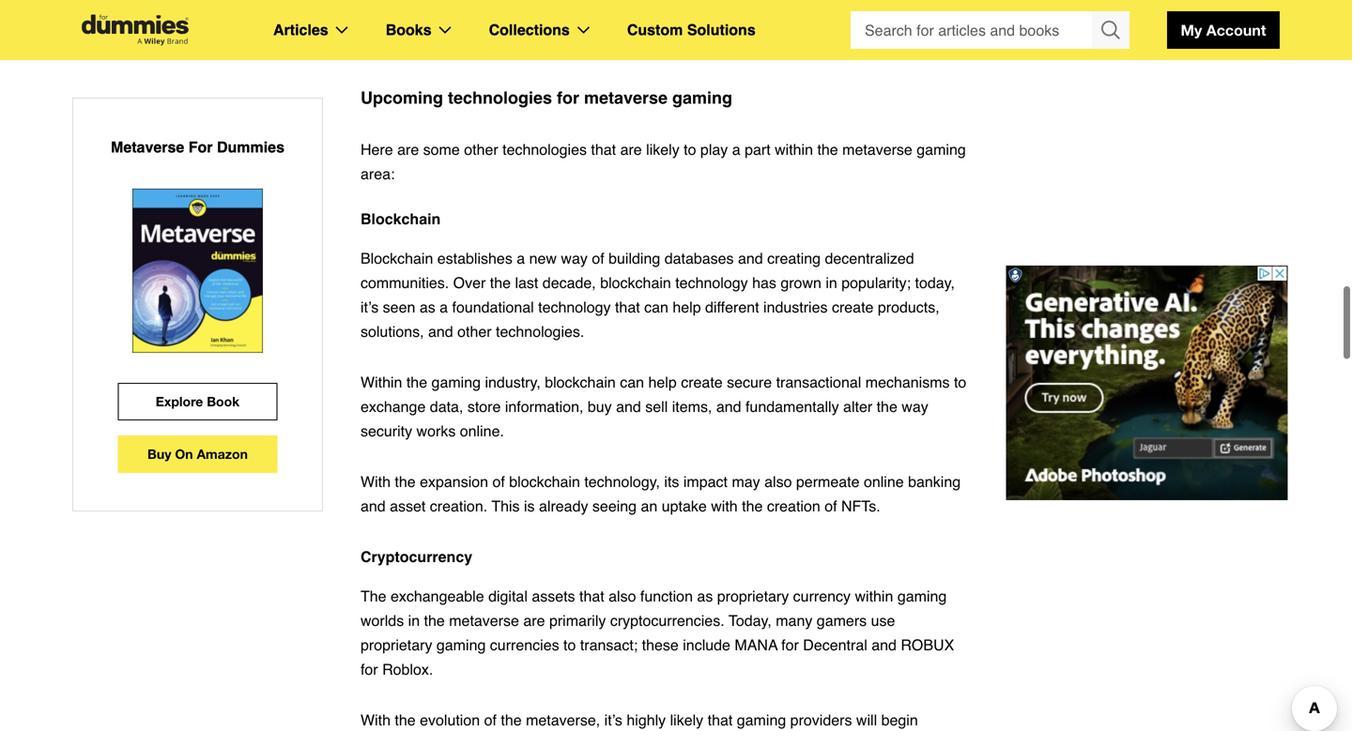 Task type: describe. For each thing, give the bounding box(es) containing it.
and down secure
[[717, 398, 742, 416]]

that inside with the evolution of the metaverse, it's highly likely that gaming providers will begin
[[708, 712, 733, 729]]

creating
[[768, 250, 821, 267]]

to inside the exchangeable digital assets that also function as proprietary currency within gaming worlds in the metaverse are primarily cryptocurrencies. today, many gamers use proprietary gaming currencies to transact; these include mana for decentral and robux for roblox.
[[564, 637, 576, 654]]

my account
[[1181, 21, 1267, 39]]

other inside blockchain establishes a new way of building databases and creating decentralized communities. over the last decade, blockchain technology has grown in popularity; today, it's seen as a foundational technology that can help different industries create products, solutions, and other technologies.
[[458, 323, 492, 341]]

transact;
[[580, 637, 638, 654]]

popularity;
[[842, 274, 911, 292]]

mana
[[735, 637, 778, 654]]

this
[[492, 498, 520, 515]]

custom solutions
[[627, 21, 756, 39]]

expansion
[[420, 473, 489, 491]]

evolution
[[420, 712, 480, 729]]

currencies
[[490, 637, 560, 654]]

may
[[732, 473, 761, 491]]

gamers
[[817, 613, 867, 630]]

Search for articles and books text field
[[851, 11, 1094, 49]]

1 horizontal spatial a
[[517, 250, 525, 267]]

the
[[361, 588, 387, 605]]

book image image
[[132, 189, 263, 353]]

last
[[515, 274, 539, 292]]

highly
[[627, 712, 666, 729]]

industry,
[[485, 374, 541, 391]]

over
[[453, 274, 486, 292]]

blockchain for technology,
[[509, 473, 580, 491]]

permeate
[[797, 473, 860, 491]]

the inside here are some other technologies that are likely to play a part within the metaverse gaming area:
[[818, 141, 839, 158]]

the left metaverse,
[[501, 712, 522, 729]]

it's inside blockchain establishes a new way of building databases and creating decentralized communities. over the last decade, blockchain technology has grown in popularity; today, it's seen as a foundational technology that can help different industries create products, solutions, and other technologies.
[[361, 299, 379, 316]]

digital
[[489, 588, 528, 605]]

explore book link
[[118, 383, 278, 421]]

blockchain establishes a new way of building databases and creating decentralized communities. over the last decade, blockchain technology has grown in popularity; today, it's seen as a foundational technology that can help different industries create products, solutions, and other technologies.
[[361, 250, 955, 341]]

roblox.
[[382, 661, 433, 679]]

2 horizontal spatial are
[[621, 141, 642, 158]]

as inside the exchangeable digital assets that also function as proprietary currency within gaming worlds in the metaverse are primarily cryptocurrencies. today, many gamers use proprietary gaming currencies to transact; these include mana for decentral and robux for roblox.
[[697, 588, 713, 605]]

the up asset
[[395, 473, 416, 491]]

technology,
[[585, 473, 660, 491]]

play
[[701, 141, 728, 158]]

help inside within the gaming industry, blockchain can help create secure transactional mechanisms to exchange data, store information, buy and sell items, and fundamentally alter the way security works online.
[[649, 374, 677, 391]]

way inside within the gaming industry, blockchain can help create secure transactional mechanisms to exchange data, store information, buy and sell items, and fundamentally alter the way security works online.
[[902, 398, 929, 416]]

sell
[[646, 398, 668, 416]]

custom
[[627, 21, 683, 39]]

building
[[609, 250, 661, 267]]

metaverse
[[111, 139, 184, 156]]

nfts.
[[842, 498, 881, 515]]

0 horizontal spatial are
[[397, 141, 419, 158]]

of up this
[[493, 473, 505, 491]]

gaming inside with the evolution of the metaverse, it's highly likely that gaming providers will begin
[[737, 712, 786, 729]]

of down permeate on the bottom of page
[[825, 498, 837, 515]]

security
[[361, 423, 412, 440]]

1 vertical spatial proprietary
[[361, 637, 433, 654]]

0 vertical spatial technologies
[[448, 88, 552, 108]]

technologies.
[[496, 323, 585, 341]]

blockchain for blockchain establishes a new way of building databases and creating decentralized communities. over the last decade, blockchain technology has grown in popularity; today, it's seen as a foundational technology that can help different industries create products, solutions, and other technologies.
[[361, 250, 433, 267]]

part
[[745, 141, 771, 158]]

cryptocurrency
[[361, 549, 473, 566]]

seen
[[383, 299, 416, 316]]

communities.
[[361, 274, 449, 292]]

with the evolution of the metaverse, it's highly likely that gaming providers will begin
[[361, 712, 939, 732]]

of inside with the evolution of the metaverse, it's highly likely that gaming providers will begin
[[484, 712, 497, 729]]

new
[[529, 250, 557, 267]]

buy on amazon link
[[118, 436, 278, 473]]

currency
[[793, 588, 851, 605]]

different
[[706, 299, 760, 316]]

gaming inside here are some other technologies that are likely to play a part within the metaverse gaming area:
[[917, 141, 966, 158]]

account
[[1207, 21, 1267, 39]]

seeing
[[593, 498, 637, 515]]

as inside blockchain establishes a new way of building databases and creating decentralized communities. over the last decade, blockchain technology has grown in popularity; today, it's seen as a foundational technology that can help different industries create products, solutions, and other technologies.
[[420, 299, 436, 316]]

online.
[[460, 423, 504, 440]]

already
[[539, 498, 588, 515]]

metaverse for dummies
[[111, 139, 285, 156]]

book
[[207, 394, 240, 410]]

impact
[[684, 473, 728, 491]]

products,
[[878, 299, 940, 316]]

1 vertical spatial for
[[782, 637, 799, 654]]

in inside blockchain establishes a new way of building databases and creating decentralized communities. over the last decade, blockchain technology has grown in popularity; today, it's seen as a foundational technology that can help different industries create products, solutions, and other technologies.
[[826, 274, 838, 292]]

to inside here are some other technologies that are likely to play a part within the metaverse gaming area:
[[684, 141, 697, 158]]

0 vertical spatial metaverse
[[584, 88, 668, 108]]

these
[[642, 637, 679, 654]]

the inside blockchain establishes a new way of building databases and creating decentralized communities. over the last decade, blockchain technology has grown in popularity; today, it's seen as a foundational technology that can help different industries create products, solutions, and other technologies.
[[490, 274, 511, 292]]

likely inside here are some other technologies that are likely to play a part within the metaverse gaming area:
[[646, 141, 680, 158]]

it's inside with the evolution of the metaverse, it's highly likely that gaming providers will begin
[[605, 712, 623, 729]]

the down may
[[742, 498, 763, 515]]

databases
[[665, 250, 734, 267]]

data,
[[430, 398, 463, 416]]

creation.
[[430, 498, 488, 515]]

the exchangeable digital assets that also function as proprietary currency within gaming worlds in the metaverse are primarily cryptocurrencies. today, many gamers use proprietary gaming currencies to transact; these include mana for decentral and robux for roblox.
[[361, 588, 955, 679]]

on
[[175, 447, 193, 462]]

creation
[[767, 498, 821, 515]]

help inside blockchain establishes a new way of building databases and creating decentralized communities. over the last decade, blockchain technology has grown in popularity; today, it's seen as a foundational technology that can help different industries create products, solutions, and other technologies.
[[673, 299, 701, 316]]

and inside the exchangeable digital assets that also function as proprietary currency within gaming worlds in the metaverse are primarily cryptocurrencies. today, many gamers use proprietary gaming currencies to transact; these include mana for decentral and robux for roblox.
[[872, 637, 897, 654]]

with for with the expansion of blockchain technology, its impact may also permeate online banking and asset creation. this is already seeing an uptake with the creation of nfts.
[[361, 473, 391, 491]]

with the expansion of blockchain technology, its impact may also permeate online banking and asset creation. this is already seeing an uptake with the creation of nfts.
[[361, 473, 961, 515]]

open book categories image
[[439, 26, 451, 34]]

blockchain for can
[[545, 374, 616, 391]]

decentral
[[803, 637, 868, 654]]

a inside here are some other technologies that are likely to play a part within the metaverse gaming area:
[[732, 141, 741, 158]]

assets
[[532, 588, 575, 605]]

that inside here are some other technologies that are likely to play a part within the metaverse gaming area:
[[591, 141, 616, 158]]

upcoming
[[361, 88, 443, 108]]



Task type: vqa. For each thing, say whether or not it's contained in the screenshot.
Open Collections list ICON
yes



Task type: locate. For each thing, give the bounding box(es) containing it.
0 horizontal spatial proprietary
[[361, 637, 433, 654]]

1 vertical spatial create
[[681, 374, 723, 391]]

technology down decade,
[[538, 299, 611, 316]]

foundational
[[452, 299, 534, 316]]

can
[[645, 299, 669, 316], [620, 374, 644, 391]]

blockchain for blockchain
[[361, 210, 441, 228]]

the down 'exchangeable'
[[424, 613, 445, 630]]

0 vertical spatial as
[[420, 299, 436, 316]]

0 horizontal spatial to
[[564, 637, 576, 654]]

can inside blockchain establishes a new way of building databases and creating decentralized communities. over the last decade, blockchain technology has grown in popularity; today, it's seen as a foundational technology that can help different industries create products, solutions, and other technologies.
[[645, 299, 669, 316]]

0 horizontal spatial for
[[361, 661, 378, 679]]

the up exchange
[[407, 374, 428, 391]]

2 horizontal spatial for
[[782, 637, 799, 654]]

gaming inside within the gaming industry, blockchain can help create secure transactional mechanisms to exchange data, store information, buy and sell items, and fundamentally alter the way security works online.
[[432, 374, 481, 391]]

1 horizontal spatial are
[[524, 613, 545, 630]]

2 blockchain from the top
[[361, 250, 433, 267]]

0 horizontal spatial within
[[775, 141, 814, 158]]

also up creation
[[765, 473, 792, 491]]

technologies down collections
[[448, 88, 552, 108]]

in inside the exchangeable digital assets that also function as proprietary currency within gaming worlds in the metaverse are primarily cryptocurrencies. today, many gamers use proprietary gaming currencies to transact; these include mana for decentral and robux for roblox.
[[408, 613, 420, 630]]

likely
[[646, 141, 680, 158], [670, 712, 704, 729]]

the inside the exchangeable digital assets that also function as proprietary currency within gaming worlds in the metaverse are primarily cryptocurrencies. today, many gamers use proprietary gaming currencies to transact; these include mana for decentral and robux for roblox.
[[424, 613, 445, 630]]

blockchain inside "with the expansion of blockchain technology, its impact may also permeate online banking and asset creation. this is already seeing an uptake with the creation of nfts."
[[509, 473, 580, 491]]

0 vertical spatial also
[[765, 473, 792, 491]]

proprietary
[[717, 588, 789, 605], [361, 637, 433, 654]]

and inside "with the expansion of blockchain technology, its impact may also permeate online banking and asset creation. this is already seeing an uptake with the creation of nfts."
[[361, 498, 386, 515]]

1 vertical spatial to
[[954, 374, 967, 391]]

2 vertical spatial a
[[440, 299, 448, 316]]

books
[[386, 21, 432, 39]]

1 horizontal spatial it's
[[605, 712, 623, 729]]

1 horizontal spatial in
[[826, 274, 838, 292]]

the right alter
[[877, 398, 898, 416]]

gaming
[[673, 88, 733, 108], [917, 141, 966, 158], [432, 374, 481, 391], [898, 588, 947, 605], [437, 637, 486, 654], [737, 712, 786, 729]]

blockchain up "is"
[[509, 473, 580, 491]]

0 vertical spatial for
[[557, 88, 580, 108]]

2 horizontal spatial metaverse
[[843, 141, 913, 158]]

my account link
[[1168, 11, 1280, 49]]

help left different
[[673, 299, 701, 316]]

can inside within the gaming industry, blockchain can help create secure transactional mechanisms to exchange data, store information, buy and sell items, and fundamentally alter the way security works online.
[[620, 374, 644, 391]]

and down use
[[872, 637, 897, 654]]

with for with the evolution of the metaverse, it's highly likely that gaming providers will begin
[[361, 712, 391, 729]]

1 horizontal spatial proprietary
[[717, 588, 789, 605]]

1 vertical spatial technologies
[[503, 141, 587, 158]]

exchangeable
[[391, 588, 484, 605]]

collections
[[489, 21, 570, 39]]

amazon
[[197, 447, 248, 462]]

blockchain up communities.
[[361, 250, 433, 267]]

for down many
[[782, 637, 799, 654]]

create
[[832, 299, 874, 316], [681, 374, 723, 391]]

that inside the exchangeable digital assets that also function as proprietary currency within gaming worlds in the metaverse are primarily cryptocurrencies. today, many gamers use proprietary gaming currencies to transact; these include mana for decentral and robux for roblox.
[[580, 588, 605, 605]]

0 horizontal spatial metaverse
[[449, 613, 519, 630]]

within
[[775, 141, 814, 158], [855, 588, 894, 605]]

1 with from the top
[[361, 473, 391, 491]]

to
[[684, 141, 697, 158], [954, 374, 967, 391], [564, 637, 576, 654]]

with inside with the evolution of the metaverse, it's highly likely that gaming providers will begin
[[361, 712, 391, 729]]

1 vertical spatial technology
[[538, 299, 611, 316]]

use
[[871, 613, 896, 630]]

0 vertical spatial other
[[464, 141, 499, 158]]

way inside blockchain establishes a new way of building databases and creating decentralized communities. over the last decade, blockchain technology has grown in popularity; today, it's seen as a foundational technology that can help different industries create products, solutions, and other technologies.
[[561, 250, 588, 267]]

1 vertical spatial other
[[458, 323, 492, 341]]

banking
[[908, 473, 961, 491]]

blockchain down building
[[600, 274, 671, 292]]

0 vertical spatial within
[[775, 141, 814, 158]]

decade,
[[543, 274, 596, 292]]

that inside blockchain establishes a new way of building databases and creating decentralized communities. over the last decade, blockchain technology has grown in popularity; today, it's seen as a foundational technology that can help different industries create products, solutions, and other technologies.
[[615, 299, 640, 316]]

of
[[592, 250, 605, 267], [493, 473, 505, 491], [825, 498, 837, 515], [484, 712, 497, 729]]

within up use
[[855, 588, 894, 605]]

way down mechanisms
[[902, 398, 929, 416]]

and left asset
[[361, 498, 386, 515]]

as right seen
[[420, 299, 436, 316]]

help up sell
[[649, 374, 677, 391]]

also inside "with the expansion of blockchain technology, its impact may also permeate online banking and asset creation. this is already seeing an uptake with the creation of nfts."
[[765, 473, 792, 491]]

with
[[711, 498, 738, 515]]

to right mechanisms
[[954, 374, 967, 391]]

uptake
[[662, 498, 707, 515]]

a
[[732, 141, 741, 158], [517, 250, 525, 267], [440, 299, 448, 316]]

an
[[641, 498, 658, 515]]

1 blockchain from the top
[[361, 210, 441, 228]]

way up decade,
[[561, 250, 588, 267]]

2 horizontal spatial to
[[954, 374, 967, 391]]

a left part
[[732, 141, 741, 158]]

has
[[753, 274, 777, 292]]

today,
[[729, 613, 772, 630]]

of right evolution
[[484, 712, 497, 729]]

and right solutions, on the top of the page
[[428, 323, 453, 341]]

decentralized
[[825, 250, 915, 267]]

0 vertical spatial way
[[561, 250, 588, 267]]

here
[[361, 141, 393, 158]]

primarily
[[549, 613, 606, 630]]

blockchain inside within the gaming industry, blockchain can help create secure transactional mechanisms to exchange data, store information, buy and sell items, and fundamentally alter the way security works online.
[[545, 374, 616, 391]]

buy
[[588, 398, 612, 416]]

is
[[524, 498, 535, 515]]

are left play
[[621, 141, 642, 158]]

1 vertical spatial blockchain
[[545, 374, 616, 391]]

0 vertical spatial blockchain
[[600, 274, 671, 292]]

0 vertical spatial create
[[832, 299, 874, 316]]

transactional
[[776, 374, 862, 391]]

1 vertical spatial metaverse
[[843, 141, 913, 158]]

in right grown
[[826, 274, 838, 292]]

alter
[[844, 398, 873, 416]]

likely inside with the evolution of the metaverse, it's highly likely that gaming providers will begin
[[670, 712, 704, 729]]

custom solutions link
[[627, 18, 756, 42]]

1 vertical spatial help
[[649, 374, 677, 391]]

grown
[[781, 274, 822, 292]]

0 vertical spatial help
[[673, 299, 701, 316]]

create down popularity;
[[832, 299, 874, 316]]

create up items,
[[681, 374, 723, 391]]

begin
[[882, 712, 918, 729]]

1 vertical spatial blockchain
[[361, 250, 433, 267]]

to left play
[[684, 141, 697, 158]]

0 vertical spatial to
[[684, 141, 697, 158]]

blockchain inside blockchain establishes a new way of building databases and creating decentralized communities. over the last decade, blockchain technology has grown in popularity; today, it's seen as a foundational technology that can help different industries create products, solutions, and other technologies.
[[361, 250, 433, 267]]

are right here
[[397, 141, 419, 158]]

a right seen
[[440, 299, 448, 316]]

2 vertical spatial metaverse
[[449, 613, 519, 630]]

way
[[561, 250, 588, 267], [902, 398, 929, 416]]

2 vertical spatial to
[[564, 637, 576, 654]]

1 horizontal spatial as
[[697, 588, 713, 605]]

other inside here are some other technologies that are likely to play a part within the metaverse gaming area:
[[464, 141, 499, 158]]

1 horizontal spatial create
[[832, 299, 874, 316]]

as right function
[[697, 588, 713, 605]]

within right part
[[775, 141, 814, 158]]

1 vertical spatial in
[[408, 613, 420, 630]]

blockchain down area:
[[361, 210, 441, 228]]

0 horizontal spatial create
[[681, 374, 723, 391]]

other right some
[[464, 141, 499, 158]]

2 vertical spatial for
[[361, 661, 378, 679]]

with
[[361, 473, 391, 491], [361, 712, 391, 729]]

worlds
[[361, 613, 404, 630]]

create inside blockchain establishes a new way of building databases and creating decentralized communities. over the last decade, blockchain technology has grown in popularity; today, it's seen as a foundational technology that can help different industries create products, solutions, and other technologies.
[[832, 299, 874, 316]]

online
[[864, 473, 904, 491]]

blockchain
[[600, 274, 671, 292], [545, 374, 616, 391], [509, 473, 580, 491]]

open article categories image
[[336, 26, 348, 34]]

blockchain
[[361, 210, 441, 228], [361, 250, 433, 267]]

that down upcoming technologies for metaverse gaming
[[591, 141, 616, 158]]

solutions
[[687, 21, 756, 39]]

other down foundational
[[458, 323, 492, 341]]

0 horizontal spatial in
[[408, 613, 420, 630]]

metaverse inside the exchangeable digital assets that also function as proprietary currency within gaming worlds in the metaverse are primarily cryptocurrencies. today, many gamers use proprietary gaming currencies to transact; these include mana for decentral and robux for roblox.
[[449, 613, 519, 630]]

the left evolution
[[395, 712, 416, 729]]

for down open collections list image
[[557, 88, 580, 108]]

technology down databases
[[676, 274, 748, 292]]

within
[[361, 374, 402, 391]]

1 horizontal spatial way
[[902, 398, 929, 416]]

dummies
[[217, 139, 285, 156]]

information,
[[505, 398, 584, 416]]

area:
[[361, 165, 395, 183]]

within the gaming industry, blockchain can help create secure transactional mechanisms to exchange data, store information, buy and sell items, and fundamentally alter the way security works online.
[[361, 374, 967, 440]]

create inside within the gaming industry, blockchain can help create secure transactional mechanisms to exchange data, store information, buy and sell items, and fundamentally alter the way security works online.
[[681, 374, 723, 391]]

providers
[[791, 712, 852, 729]]

blockchain inside blockchain establishes a new way of building databases and creating decentralized communities. over the last decade, blockchain technology has grown in popularity; today, it's seen as a foundational technology that can help different industries create products, solutions, and other technologies.
[[600, 274, 671, 292]]

can down blockchain establishes a new way of building databases and creating decentralized communities. over the last decade, blockchain technology has grown in popularity; today, it's seen as a foundational technology that can help different industries create products, solutions, and other technologies.
[[620, 374, 644, 391]]

metaverse inside here are some other technologies that are likely to play a part within the metaverse gaming area:
[[843, 141, 913, 158]]

1 vertical spatial way
[[902, 398, 929, 416]]

are inside the exchangeable digital assets that also function as proprietary currency within gaming worlds in the metaverse are primarily cryptocurrencies. today, many gamers use proprietary gaming currencies to transact; these include mana for decentral and robux for roblox.
[[524, 613, 545, 630]]

group
[[851, 11, 1130, 49]]

secure
[[727, 374, 772, 391]]

also inside the exchangeable digital assets that also function as proprietary currency within gaming worlds in the metaverse are primarily cryptocurrencies. today, many gamers use proprietary gaming currencies to transact; these include mana for decentral and robux for roblox.
[[609, 588, 636, 605]]

and left sell
[[616, 398, 641, 416]]

1 horizontal spatial metaverse
[[584, 88, 668, 108]]

some
[[423, 141, 460, 158]]

1 vertical spatial likely
[[670, 712, 704, 729]]

2 horizontal spatial a
[[732, 141, 741, 158]]

buy
[[148, 447, 171, 462]]

can down building
[[645, 299, 669, 316]]

technology
[[676, 274, 748, 292], [538, 299, 611, 316]]

proprietary up today,
[[717, 588, 789, 605]]

0 horizontal spatial as
[[420, 299, 436, 316]]

for
[[189, 139, 213, 156]]

0 vertical spatial it's
[[361, 299, 379, 316]]

store
[[468, 398, 501, 416]]

0 horizontal spatial a
[[440, 299, 448, 316]]

that
[[591, 141, 616, 158], [615, 299, 640, 316], [580, 588, 605, 605], [708, 712, 733, 729]]

0 horizontal spatial technology
[[538, 299, 611, 316]]

blockchain up the buy
[[545, 374, 616, 391]]

0 vertical spatial technology
[[676, 274, 748, 292]]

also left function
[[609, 588, 636, 605]]

1 horizontal spatial technology
[[676, 274, 748, 292]]

of inside blockchain establishes a new way of building databases and creating decentralized communities. over the last decade, blockchain technology has grown in popularity; today, it's seen as a foundational technology that can help different industries create products, solutions, and other technologies.
[[592, 250, 605, 267]]

the right part
[[818, 141, 839, 158]]

for left roblox.
[[361, 661, 378, 679]]

logo image
[[72, 15, 198, 46]]

close this dialog image
[[1325, 656, 1343, 674]]

that right highly
[[708, 712, 733, 729]]

likely left play
[[646, 141, 680, 158]]

other
[[464, 141, 499, 158], [458, 323, 492, 341]]

will
[[857, 712, 878, 729]]

2 with from the top
[[361, 712, 391, 729]]

that down building
[[615, 299, 640, 316]]

1 vertical spatial with
[[361, 712, 391, 729]]

and up has
[[738, 250, 763, 267]]

likely right highly
[[670, 712, 704, 729]]

it's left highly
[[605, 712, 623, 729]]

1 vertical spatial can
[[620, 374, 644, 391]]

as
[[420, 299, 436, 316], [697, 588, 713, 605]]

with down roblox.
[[361, 712, 391, 729]]

within inside the exchangeable digital assets that also function as proprietary currency within gaming worlds in the metaverse are primarily cryptocurrencies. today, many gamers use proprietary gaming currencies to transact; these include mana for decentral and robux for roblox.
[[855, 588, 894, 605]]

0 vertical spatial proprietary
[[717, 588, 789, 605]]

a left new
[[517, 250, 525, 267]]

technologies inside here are some other technologies that are likely to play a part within the metaverse gaming area:
[[503, 141, 587, 158]]

1 horizontal spatial also
[[765, 473, 792, 491]]

0 vertical spatial with
[[361, 473, 391, 491]]

are
[[397, 141, 419, 158], [621, 141, 642, 158], [524, 613, 545, 630]]

also
[[765, 473, 792, 491], [609, 588, 636, 605]]

to down primarily on the left
[[564, 637, 576, 654]]

buy on amazon
[[148, 447, 248, 462]]

for
[[557, 88, 580, 108], [782, 637, 799, 654], [361, 661, 378, 679]]

0 horizontal spatial also
[[609, 588, 636, 605]]

mechanisms
[[866, 374, 950, 391]]

0 vertical spatial likely
[[646, 141, 680, 158]]

it's left seen
[[361, 299, 379, 316]]

0 vertical spatial a
[[732, 141, 741, 158]]

0 vertical spatial can
[[645, 299, 669, 316]]

in
[[826, 274, 838, 292], [408, 613, 420, 630]]

advertisement element
[[1007, 266, 1288, 501]]

upcoming technologies for metaverse gaming
[[361, 88, 733, 108]]

1 vertical spatial within
[[855, 588, 894, 605]]

technologies down upcoming technologies for metaverse gaming
[[503, 141, 587, 158]]

with inside "with the expansion of blockchain technology, its impact may also permeate online banking and asset creation. this is already seeing an uptake with the creation of nfts."
[[361, 473, 391, 491]]

in right the worlds
[[408, 613, 420, 630]]

of left building
[[592, 250, 605, 267]]

2 vertical spatial blockchain
[[509, 473, 580, 491]]

my
[[1181, 21, 1203, 39]]

its
[[665, 473, 680, 491]]

explore
[[156, 394, 203, 410]]

0 horizontal spatial it's
[[361, 299, 379, 316]]

works
[[417, 423, 456, 440]]

today,
[[915, 274, 955, 292]]

exchange
[[361, 398, 426, 416]]

0 horizontal spatial way
[[561, 250, 588, 267]]

industries
[[764, 299, 828, 316]]

0 vertical spatial blockchain
[[361, 210, 441, 228]]

are up currencies at the bottom left of the page
[[524, 613, 545, 630]]

metaverse
[[584, 88, 668, 108], [843, 141, 913, 158], [449, 613, 519, 630]]

within inside here are some other technologies that are likely to play a part within the metaverse gaming area:
[[775, 141, 814, 158]]

1 vertical spatial a
[[517, 250, 525, 267]]

include
[[683, 637, 731, 654]]

1 vertical spatial as
[[697, 588, 713, 605]]

1 horizontal spatial to
[[684, 141, 697, 158]]

and
[[738, 250, 763, 267], [428, 323, 453, 341], [616, 398, 641, 416], [717, 398, 742, 416], [361, 498, 386, 515], [872, 637, 897, 654]]

that up primarily on the left
[[580, 588, 605, 605]]

articles
[[273, 21, 329, 39]]

the up foundational
[[490, 274, 511, 292]]

proprietary up roblox.
[[361, 637, 433, 654]]

1 horizontal spatial for
[[557, 88, 580, 108]]

open collections list image
[[578, 26, 590, 34]]

0 vertical spatial in
[[826, 274, 838, 292]]

1 horizontal spatial within
[[855, 588, 894, 605]]

fundamentally
[[746, 398, 839, 416]]

1 vertical spatial also
[[609, 588, 636, 605]]

with up asset
[[361, 473, 391, 491]]

to inside within the gaming industry, blockchain can help create secure transactional mechanisms to exchange data, store information, buy and sell items, and fundamentally alter the way security works online.
[[954, 374, 967, 391]]

1 vertical spatial it's
[[605, 712, 623, 729]]



